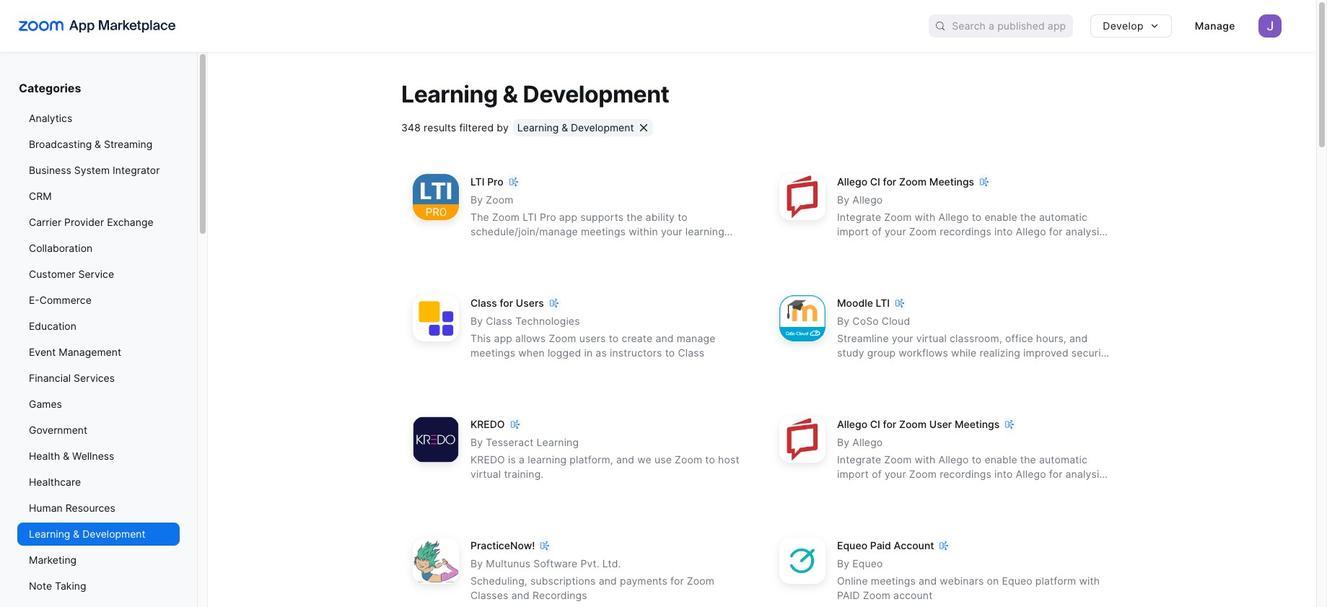 Task type: describe. For each thing, give the bounding box(es) containing it.
business
[[29, 164, 71, 176]]

host
[[718, 454, 740, 466]]

banner containing develop
[[0, 0, 1317, 52]]

the
[[471, 211, 489, 223]]

analytics
[[29, 112, 72, 124]]

app inside by zoom the zoom lti pro app supports the ability to schedule/join/manage meetings within your learning management system (lms)
[[559, 211, 578, 223]]

learning & development link
[[17, 523, 180, 546]]

while
[[951, 347, 977, 359]]

customer service
[[29, 268, 114, 280]]

e-commerce link
[[17, 289, 180, 312]]

automatic for allego ci for zoom meetings
[[1039, 211, 1088, 223]]

by for allego ci for zoom meetings
[[837, 194, 850, 206]]

practicenow!
[[471, 539, 535, 552]]

learning inside by tesseract learning kredo is a learning platform, and we use zoom to host virtual training.
[[537, 436, 579, 449]]

lti inside by zoom the zoom lti pro app supports the ability to schedule/join/manage meetings within your learning management system (lms)
[[523, 211, 537, 223]]

management
[[471, 240, 534, 252]]

& for health & wellness link
[[63, 450, 69, 462]]

0 vertical spatial meetings
[[930, 176, 975, 188]]

filtered
[[459, 122, 494, 134]]

your down allego ci for zoom meetings
[[885, 225, 906, 238]]

users
[[516, 297, 544, 309]]

hours,
[[1036, 332, 1067, 345]]

human resources
[[29, 502, 115, 514]]

the for lti pro
[[627, 211, 643, 223]]

into for allego ci for zoom meetings
[[995, 225, 1013, 238]]

taking
[[55, 580, 86, 592]]

use
[[655, 454, 672, 466]]

develop
[[1103, 19, 1144, 32]]

instructors
[[610, 347, 662, 359]]

paid
[[870, 539, 891, 552]]

recordings
[[533, 589, 587, 602]]

0 vertical spatial development
[[523, 80, 670, 108]]

with inside the by equeo online meetings and webinars on equeo platform with paid zoom account
[[1079, 575, 1100, 587]]

by multunus software pvt. ltd. scheduling, subscriptions and payments for zoom classes and recordings
[[471, 558, 715, 602]]

development for learning & development link
[[82, 528, 146, 540]]

security
[[1072, 347, 1111, 359]]

workflows
[[899, 347, 949, 359]]

conversation for allego ci for zoom user meetings
[[837, 482, 900, 495]]

and inside by tesseract learning kredo is a learning platform, and we use zoom to host virtual training.
[[616, 454, 635, 466]]

equeo paid account
[[837, 539, 934, 552]]

learning & development button
[[513, 119, 653, 137]]

subscriptions
[[531, 575, 596, 587]]

zoom inside by class technologies this app allows zoom users to create and manage meetings when logged in as instructors to class
[[549, 332, 576, 345]]

1 kredo from the top
[[471, 418, 505, 430]]

& for broadcasting & streaming link at the top left
[[95, 138, 101, 150]]

online
[[837, 575, 868, 587]]

learning up the 348 results filtered by in the top of the page
[[401, 80, 498, 108]]

analytics link
[[17, 107, 180, 130]]

event management
[[29, 346, 121, 358]]

your down allego ci for zoom user meetings
[[885, 468, 906, 480]]

by class technologies this app allows zoom users to create and manage meetings when logged in as instructors to class
[[471, 315, 716, 359]]

coso
[[853, 315, 879, 327]]

coaching. for allego ci for zoom meetings
[[986, 240, 1033, 252]]

learning inside by zoom the zoom lti pro app supports the ability to schedule/join/manage meetings within your learning management system (lms)
[[686, 225, 725, 238]]

business system integrator link
[[17, 159, 180, 182]]

by for equeo paid account
[[837, 558, 850, 570]]

pvt.
[[581, 558, 600, 570]]

(lms)
[[575, 240, 604, 252]]

categories
[[19, 81, 81, 95]]

schedule/join/manage
[[471, 225, 578, 238]]

meetings for when
[[471, 347, 516, 359]]

when
[[518, 347, 545, 359]]

your down cloud
[[892, 332, 914, 345]]

as
[[596, 347, 607, 359]]

by for lti pro
[[471, 194, 483, 206]]

customer
[[29, 268, 75, 280]]

education
[[29, 320, 76, 332]]

e-commerce
[[29, 294, 92, 306]]

results
[[424, 122, 456, 134]]

kredo inside by tesseract learning kredo is a learning platform, and we use zoom to host virtual training.
[[471, 454, 505, 466]]

platform,
[[570, 454, 613, 466]]

healthcare link
[[17, 471, 180, 494]]

by for allego ci for zoom user meetings
[[837, 436, 850, 449]]

scheduling,
[[471, 575, 528, 587]]

system
[[74, 164, 110, 176]]

government
[[29, 424, 87, 436]]

zoom inside by coso cloud streamline your virtual classroom, office hours, and study group workflows while realizing improved security between zoom and your moodle lms.
[[883, 361, 910, 373]]

ability
[[646, 211, 675, 223]]

develop button
[[1091, 14, 1172, 38]]

platform
[[1036, 575, 1077, 587]]

within
[[629, 225, 658, 238]]

commerce
[[40, 294, 92, 306]]

of for allego ci for zoom meetings
[[872, 225, 882, 238]]

education link
[[17, 315, 180, 338]]

0 vertical spatial pro
[[487, 176, 504, 188]]

integrator
[[113, 164, 160, 176]]

on
[[987, 575, 999, 587]]

carrier provider exchange link
[[17, 211, 180, 234]]

marketing link
[[17, 549, 180, 572]]

office
[[1006, 332, 1034, 345]]

account
[[894, 589, 933, 602]]

games link
[[17, 393, 180, 416]]

with for user
[[915, 454, 936, 466]]

2 horizontal spatial lti
[[876, 297, 890, 309]]

with for meetings
[[915, 211, 936, 223]]

carrier provider exchange
[[29, 216, 153, 228]]

by for class for users
[[471, 315, 483, 327]]

by zoom the zoom lti pro app supports the ability to schedule/join/manage meetings within your learning management system (lms)
[[471, 194, 725, 252]]

the for allego ci for zoom user meetings
[[1021, 454, 1037, 466]]

348 results filtered by
[[401, 122, 509, 134]]

allego ci for zoom user meetings
[[837, 418, 1000, 430]]

by allego integrate zoom with allego to enable the automatic import of your zoom recordings into allego for analysis, conversation intelligence, and coaching. for user
[[837, 436, 1108, 495]]

automatic for allego ci for zoom user meetings
[[1039, 454, 1088, 466]]

coaching. for allego ci for zoom user meetings
[[986, 482, 1033, 495]]

Search text field
[[952, 15, 1074, 36]]

manage
[[677, 332, 716, 345]]

provider
[[64, 216, 104, 228]]

0 vertical spatial equeo
[[837, 539, 868, 552]]

webinars
[[940, 575, 984, 587]]

2 vertical spatial equeo
[[1002, 575, 1033, 587]]

between
[[837, 361, 880, 373]]

collaboration
[[29, 242, 93, 254]]

moodle inside by coso cloud streamline your virtual classroom, office hours, and study group workflows while realizing improved security between zoom and your moodle lms.
[[959, 361, 995, 373]]

system
[[537, 240, 572, 252]]

0 vertical spatial learning & development
[[401, 80, 670, 108]]

note taking link
[[17, 575, 180, 598]]

recordings for meetings
[[940, 225, 992, 238]]

management
[[59, 346, 121, 358]]

of for allego ci for zoom user meetings
[[872, 468, 882, 480]]



Task type: locate. For each thing, give the bounding box(es) containing it.
0 vertical spatial recordings
[[940, 225, 992, 238]]

users
[[579, 332, 606, 345]]

learning & development for the "learning & development" button
[[517, 122, 634, 134]]

learning up marketing
[[29, 528, 70, 540]]

games
[[29, 398, 62, 410]]

meetings down supports
[[581, 225, 626, 238]]

multunus
[[486, 558, 531, 570]]

1 vertical spatial by allego integrate zoom with allego to enable the automatic import of your zoom recordings into allego for analysis, conversation intelligence, and coaching.
[[837, 436, 1108, 495]]

ci
[[870, 176, 881, 188], [870, 418, 881, 430]]

0 vertical spatial analysis,
[[1066, 225, 1108, 238]]

learning inside by tesseract learning kredo is a learning platform, and we use zoom to host virtual training.
[[528, 454, 567, 466]]

& right by
[[562, 122, 568, 134]]

learning inside button
[[517, 122, 559, 134]]

1 of from the top
[[872, 225, 882, 238]]

meetings for within
[[581, 225, 626, 238]]

to inside by zoom the zoom lti pro app supports the ability to schedule/join/manage meetings within your learning management system (lms)
[[678, 211, 688, 223]]

development for the "learning & development" button
[[571, 122, 634, 134]]

1 vertical spatial kredo
[[471, 454, 505, 466]]

virtual left training.
[[471, 468, 501, 480]]

conversation
[[837, 240, 900, 252], [837, 482, 900, 495]]

ltd.
[[603, 558, 621, 570]]

1 vertical spatial learning
[[528, 454, 567, 466]]

streaming
[[104, 138, 153, 150]]

zoom inside by tesseract learning kredo is a learning platform, and we use zoom to host virtual training.
[[675, 454, 703, 466]]

1 recordings from the top
[[940, 225, 992, 238]]

broadcasting
[[29, 138, 92, 150]]

1 vertical spatial enable
[[985, 454, 1018, 466]]

search a published app element
[[929, 14, 1074, 38]]

2 horizontal spatial meetings
[[871, 575, 916, 587]]

and
[[965, 240, 983, 252], [656, 332, 674, 345], [1070, 332, 1088, 345], [913, 361, 931, 373], [616, 454, 635, 466], [965, 482, 983, 495], [599, 575, 617, 587], [919, 575, 937, 587], [512, 589, 530, 602]]

1 vertical spatial class
[[486, 315, 513, 327]]

for inside by multunus software pvt. ltd. scheduling, subscriptions and payments for zoom classes and recordings
[[671, 575, 684, 587]]

coaching.
[[986, 240, 1033, 252], [986, 482, 1033, 495]]

0 horizontal spatial learning
[[528, 454, 567, 466]]

1 horizontal spatial meetings
[[581, 225, 626, 238]]

wellness
[[72, 450, 114, 462]]

lti pro
[[471, 176, 504, 188]]

1 by allego integrate zoom with allego to enable the automatic import of your zoom recordings into allego for analysis, conversation intelligence, and coaching. from the top
[[837, 194, 1108, 252]]

1 into from the top
[[995, 225, 1013, 238]]

intelligence, down allego ci for zoom meetings
[[903, 240, 962, 252]]

recordings for user
[[940, 468, 992, 480]]

carrier
[[29, 216, 61, 228]]

2 coaching. from the top
[[986, 482, 1033, 495]]

& for the "learning & development" button
[[562, 122, 568, 134]]

broadcasting & streaming link
[[17, 133, 180, 156]]

integrate down allego ci for zoom meetings
[[837, 211, 882, 223]]

2 kredo from the top
[[471, 454, 505, 466]]

0 vertical spatial import
[[837, 225, 869, 238]]

enable
[[985, 211, 1018, 223], [985, 454, 1018, 466]]

ci for allego ci for zoom user meetings
[[870, 418, 881, 430]]

1 vertical spatial recordings
[[940, 468, 992, 480]]

a
[[519, 454, 525, 466]]

1 integrate from the top
[[837, 211, 882, 223]]

1 vertical spatial intelligence,
[[903, 482, 962, 495]]

1 analysis, from the top
[[1066, 225, 1108, 238]]

1 vertical spatial integrate
[[837, 454, 882, 466]]

2 of from the top
[[872, 468, 882, 480]]

0 vertical spatial with
[[915, 211, 936, 223]]

to inside by tesseract learning kredo is a learning platform, and we use zoom to host virtual training.
[[706, 454, 715, 466]]

2 intelligence, from the top
[[903, 482, 962, 495]]

in
[[584, 347, 593, 359]]

& for learning & development link
[[73, 528, 80, 540]]

by inside by multunus software pvt. ltd. scheduling, subscriptions and payments for zoom classes and recordings
[[471, 558, 483, 570]]

virtual up workflows
[[917, 332, 947, 345]]

learning right a on the left bottom
[[528, 454, 567, 466]]

marketing
[[29, 554, 77, 566]]

1 horizontal spatial moodle
[[959, 361, 995, 373]]

lti up schedule/join/manage
[[523, 211, 537, 223]]

0 horizontal spatial pro
[[487, 176, 504, 188]]

& inside button
[[562, 122, 568, 134]]

lti up cloud
[[876, 297, 890, 309]]

by coso cloud streamline your virtual classroom, office hours, and study group workflows while realizing improved security between zoom and your moodle lms.
[[837, 315, 1111, 373]]

1 vertical spatial pro
[[540, 211, 556, 223]]

and inside the by equeo online meetings and webinars on equeo platform with paid zoom account
[[919, 575, 937, 587]]

analysis, for allego ci for zoom meetings
[[1066, 225, 1108, 238]]

equeo left paid
[[837, 539, 868, 552]]

software
[[534, 558, 578, 570]]

0 vertical spatial app
[[559, 211, 578, 223]]

by allego integrate zoom with allego to enable the automatic import of your zoom recordings into allego for analysis, conversation intelligence, and coaching. for meetings
[[837, 194, 1108, 252]]

& right health
[[63, 450, 69, 462]]

by for kredo
[[471, 436, 483, 449]]

2 automatic from the top
[[1039, 454, 1088, 466]]

import
[[837, 225, 869, 238], [837, 468, 869, 480]]

virtual inside by coso cloud streamline your virtual classroom, office hours, and study group workflows while realizing improved security between zoom and your moodle lms.
[[917, 332, 947, 345]]

conversation up moodle lti
[[837, 240, 900, 252]]

learning & development inside button
[[517, 122, 634, 134]]

lms.
[[998, 361, 1022, 373]]

the for allego ci for zoom meetings
[[1021, 211, 1037, 223]]

0 horizontal spatial virtual
[[471, 468, 501, 480]]

meetings down this at the left of the page
[[471, 347, 516, 359]]

and inside by class technologies this app allows zoom users to create and manage meetings when logged in as instructors to class
[[656, 332, 674, 345]]

2 conversation from the top
[[837, 482, 900, 495]]

class down class for users at left
[[486, 315, 513, 327]]

learning right within
[[686, 225, 725, 238]]

0 vertical spatial conversation
[[837, 240, 900, 252]]

meetings up account
[[871, 575, 916, 587]]

with down allego ci for zoom meetings
[[915, 211, 936, 223]]

2 import from the top
[[837, 468, 869, 480]]

manage button
[[1184, 14, 1247, 38]]

by tesseract learning kredo is a learning platform, and we use zoom to host virtual training.
[[471, 436, 740, 480]]

1 vertical spatial meetings
[[471, 347, 516, 359]]

2 vertical spatial learning & development
[[29, 528, 146, 540]]

automatic
[[1039, 211, 1088, 223], [1039, 454, 1088, 466]]

lti up the
[[471, 176, 485, 188]]

services
[[74, 372, 115, 384]]

1 vertical spatial equeo
[[853, 558, 883, 570]]

business system integrator
[[29, 164, 160, 176]]

zoom inside by multunus software pvt. ltd. scheduling, subscriptions and payments for zoom classes and recordings
[[687, 575, 715, 587]]

integrate for allego ci for zoom meetings
[[837, 211, 882, 223]]

payments
[[620, 575, 668, 587]]

by allego integrate zoom with allego to enable the automatic import of your zoom recordings into allego for analysis, conversation intelligence, and coaching.
[[837, 194, 1108, 252], [837, 436, 1108, 495]]

by inside by tesseract learning kredo is a learning platform, and we use zoom to host virtual training.
[[471, 436, 483, 449]]

enable for allego ci for zoom user meetings
[[985, 454, 1018, 466]]

meetings
[[581, 225, 626, 238], [471, 347, 516, 359], [871, 575, 916, 587]]

equeo right on in the right of the page
[[1002, 575, 1033, 587]]

the
[[627, 211, 643, 223], [1021, 211, 1037, 223], [1021, 454, 1037, 466]]

classes
[[471, 589, 509, 602]]

1 horizontal spatial learning
[[686, 225, 725, 238]]

of down allego ci for zoom user meetings
[[872, 468, 882, 480]]

0 vertical spatial coaching.
[[986, 240, 1033, 252]]

we
[[638, 454, 652, 466]]

for
[[883, 176, 897, 188], [1049, 225, 1063, 238], [500, 297, 513, 309], [883, 418, 897, 430], [1049, 468, 1063, 480], [671, 575, 684, 587]]

financial services link
[[17, 367, 180, 390]]

of down allego ci for zoom meetings
[[872, 225, 882, 238]]

0 vertical spatial virtual
[[917, 332, 947, 345]]

allego ci for zoom meetings
[[837, 176, 975, 188]]

financial
[[29, 372, 71, 384]]

technologies
[[516, 315, 580, 327]]

kredo left is
[[471, 454, 505, 466]]

paid
[[837, 589, 860, 602]]

development
[[523, 80, 670, 108], [571, 122, 634, 134], [82, 528, 146, 540]]

1 vertical spatial automatic
[[1039, 454, 1088, 466]]

by inside the by equeo online meetings and webinars on equeo platform with paid zoom account
[[837, 558, 850, 570]]

0 vertical spatial into
[[995, 225, 1013, 238]]

1 ci from the top
[[870, 176, 881, 188]]

crm link
[[17, 185, 180, 208]]

app inside by class technologies this app allows zoom users to create and manage meetings when logged in as instructors to class
[[494, 332, 513, 345]]

virtual inside by tesseract learning kredo is a learning platform, and we use zoom to host virtual training.
[[471, 468, 501, 480]]

0 vertical spatial enable
[[985, 211, 1018, 223]]

1 vertical spatial moodle
[[959, 361, 995, 373]]

resources
[[65, 502, 115, 514]]

2 analysis, from the top
[[1066, 468, 1108, 480]]

348
[[401, 122, 421, 134]]

2 enable from the top
[[985, 454, 1018, 466]]

equeo down paid
[[853, 558, 883, 570]]

import for allego ci for zoom user meetings
[[837, 468, 869, 480]]

1 vertical spatial development
[[571, 122, 634, 134]]

0 vertical spatial kredo
[[471, 418, 505, 430]]

meetings inside by class technologies this app allows zoom users to create and manage meetings when logged in as instructors to class
[[471, 347, 516, 359]]

enable for allego ci for zoom meetings
[[985, 211, 1018, 223]]

pro up schedule/join/manage
[[540, 211, 556, 223]]

equeo
[[837, 539, 868, 552], [853, 558, 883, 570], [1002, 575, 1033, 587]]

your down while on the bottom of the page
[[934, 361, 956, 373]]

1 vertical spatial coaching.
[[986, 482, 1033, 495]]

meetings inside by zoom the zoom lti pro app supports the ability to schedule/join/manage meetings within your learning management system (lms)
[[581, 225, 626, 238]]

financial services
[[29, 372, 115, 384]]

1 conversation from the top
[[837, 240, 900, 252]]

intelligence, up account
[[903, 482, 962, 495]]

by for moodle lti
[[837, 315, 850, 327]]

& down analytics link
[[95, 138, 101, 150]]

kredo up tesseract
[[471, 418, 505, 430]]

class up this at the left of the page
[[471, 297, 497, 309]]

app up system
[[559, 211, 578, 223]]

2 by allego integrate zoom with allego to enable the automatic import of your zoom recordings into allego for analysis, conversation intelligence, and coaching. from the top
[[837, 436, 1108, 495]]

banner
[[0, 0, 1317, 52]]

import for allego ci for zoom meetings
[[837, 225, 869, 238]]

2 ci from the top
[[870, 418, 881, 430]]

study
[[837, 347, 865, 359]]

into for allego ci for zoom user meetings
[[995, 468, 1013, 480]]

1 vertical spatial learning & development
[[517, 122, 634, 134]]

learning & development for learning & development link
[[29, 528, 146, 540]]

1 vertical spatial ci
[[870, 418, 881, 430]]

2 vertical spatial development
[[82, 528, 146, 540]]

1 horizontal spatial app
[[559, 211, 578, 223]]

analysis,
[[1066, 225, 1108, 238], [1066, 468, 1108, 480]]

with down allego ci for zoom user meetings
[[915, 454, 936, 466]]

customer service link
[[17, 263, 180, 286]]

categories button
[[17, 81, 180, 107]]

0 horizontal spatial app
[[494, 332, 513, 345]]

analysis, for allego ci for zoom user meetings
[[1066, 468, 1108, 480]]

development inside button
[[571, 122, 634, 134]]

1 horizontal spatial lti
[[523, 211, 537, 223]]

human
[[29, 502, 63, 514]]

1 vertical spatial import
[[837, 468, 869, 480]]

0 vertical spatial learning
[[686, 225, 725, 238]]

1 enable from the top
[[985, 211, 1018, 223]]

1 vertical spatial lti
[[523, 211, 537, 223]]

1 vertical spatial into
[[995, 468, 1013, 480]]

learning right by
[[517, 122, 559, 134]]

0 vertical spatial by allego integrate zoom with allego to enable the automatic import of your zoom recordings into allego for analysis, conversation intelligence, and coaching.
[[837, 194, 1108, 252]]

with right platform
[[1079, 575, 1100, 587]]

conversation for allego ci for zoom meetings
[[837, 240, 900, 252]]

2 vertical spatial meetings
[[871, 575, 916, 587]]

1 intelligence, from the top
[[903, 240, 962, 252]]

1 vertical spatial virtual
[[471, 468, 501, 480]]

2 vertical spatial with
[[1079, 575, 1100, 587]]

pro up the
[[487, 176, 504, 188]]

1 horizontal spatial virtual
[[917, 332, 947, 345]]

0 vertical spatial intelligence,
[[903, 240, 962, 252]]

by inside by class technologies this app allows zoom users to create and manage meetings when logged in as instructors to class
[[471, 315, 483, 327]]

allego
[[837, 176, 868, 188], [853, 194, 883, 206], [939, 211, 969, 223], [1016, 225, 1046, 238], [837, 418, 868, 430], [853, 436, 883, 449], [939, 454, 969, 466], [1016, 468, 1046, 480]]

0 horizontal spatial moodle
[[837, 297, 873, 309]]

crm
[[29, 190, 52, 202]]

conversation up paid
[[837, 482, 900, 495]]

your down ability
[[661, 225, 683, 238]]

by
[[497, 122, 509, 134]]

of
[[872, 225, 882, 238], [872, 468, 882, 480]]

1 vertical spatial analysis,
[[1066, 468, 1108, 480]]

moodle up coso
[[837, 297, 873, 309]]

moodle down while on the bottom of the page
[[959, 361, 995, 373]]

ci for allego ci for zoom meetings
[[870, 176, 881, 188]]

healthcare
[[29, 476, 81, 488]]

intelligence, for meetings
[[903, 240, 962, 252]]

0 vertical spatial of
[[872, 225, 882, 238]]

1 horizontal spatial pro
[[540, 211, 556, 223]]

& down human resources
[[73, 528, 80, 540]]

to
[[678, 211, 688, 223], [972, 211, 982, 223], [609, 332, 619, 345], [665, 347, 675, 359], [706, 454, 715, 466], [972, 454, 982, 466]]

class down manage
[[678, 347, 705, 359]]

learning up platform,
[[537, 436, 579, 449]]

0 vertical spatial integrate
[[837, 211, 882, 223]]

integrate
[[837, 211, 882, 223], [837, 454, 882, 466]]

& up by
[[503, 80, 518, 108]]

integrate down allego ci for zoom user meetings
[[837, 454, 882, 466]]

1 import from the top
[[837, 225, 869, 238]]

group
[[868, 347, 896, 359]]

2 into from the top
[[995, 468, 1013, 480]]

zoom inside the by equeo online meetings and webinars on equeo platform with paid zoom account
[[863, 589, 891, 602]]

meetings inside the by equeo online meetings and webinars on equeo platform with paid zoom account
[[871, 575, 916, 587]]

supports
[[581, 211, 624, 223]]

1 coaching. from the top
[[986, 240, 1033, 252]]

app right this at the left of the page
[[494, 332, 513, 345]]

0 vertical spatial moodle
[[837, 297, 873, 309]]

training.
[[504, 468, 544, 480]]

1 vertical spatial of
[[872, 468, 882, 480]]

1 vertical spatial meetings
[[955, 418, 1000, 430]]

human resources link
[[17, 497, 180, 520]]

integrate for allego ci for zoom user meetings
[[837, 454, 882, 466]]

0 horizontal spatial lti
[[471, 176, 485, 188]]

2 recordings from the top
[[940, 468, 992, 480]]

1 automatic from the top
[[1039, 211, 1088, 223]]

tesseract
[[486, 436, 534, 449]]

user
[[930, 418, 952, 430]]

broadcasting & streaming
[[29, 138, 153, 150]]

0 vertical spatial lti
[[471, 176, 485, 188]]

0 horizontal spatial meetings
[[471, 347, 516, 359]]

1 vertical spatial conversation
[[837, 482, 900, 495]]

by inside by coso cloud streamline your virtual classroom, office hours, and study group workflows while realizing improved security between zoom and your moodle lms.
[[837, 315, 850, 327]]

1 vertical spatial with
[[915, 454, 936, 466]]

by inside by zoom the zoom lti pro app supports the ability to schedule/join/manage meetings within your learning management system (lms)
[[471, 194, 483, 206]]

moodle lti
[[837, 297, 890, 309]]

event management link
[[17, 341, 180, 364]]

2 integrate from the top
[[837, 454, 882, 466]]

0 vertical spatial meetings
[[581, 225, 626, 238]]

note
[[29, 580, 52, 592]]

by equeo online meetings and webinars on equeo platform with paid zoom account
[[837, 558, 1100, 602]]

1 vertical spatial app
[[494, 332, 513, 345]]

cloud
[[882, 315, 910, 327]]

2 vertical spatial lti
[[876, 297, 890, 309]]

0 vertical spatial ci
[[870, 176, 881, 188]]

0 vertical spatial class
[[471, 297, 497, 309]]

the inside by zoom the zoom lti pro app supports the ability to schedule/join/manage meetings within your learning management system (lms)
[[627, 211, 643, 223]]

create
[[622, 332, 653, 345]]

intelligence, for user
[[903, 482, 962, 495]]

your inside by zoom the zoom lti pro app supports the ability to schedule/join/manage meetings within your learning management system (lms)
[[661, 225, 683, 238]]

by for practicenow!
[[471, 558, 483, 570]]

service
[[78, 268, 114, 280]]

event
[[29, 346, 56, 358]]

pro inside by zoom the zoom lti pro app supports the ability to schedule/join/manage meetings within your learning management system (lms)
[[540, 211, 556, 223]]

health
[[29, 450, 60, 462]]

2 vertical spatial class
[[678, 347, 705, 359]]

streamline
[[837, 332, 889, 345]]

learning & development
[[401, 80, 670, 108], [517, 122, 634, 134], [29, 528, 146, 540]]

0 vertical spatial automatic
[[1039, 211, 1088, 223]]



Task type: vqa. For each thing, say whether or not it's contained in the screenshot.


